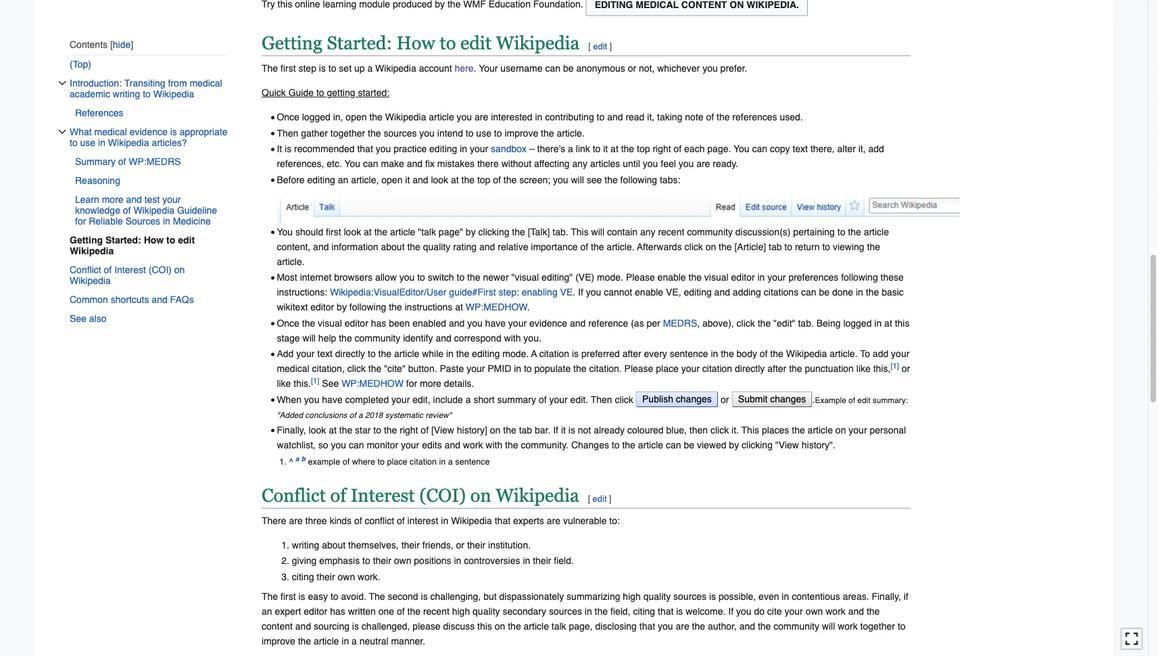 Task type: describe. For each thing, give the bounding box(es) containing it.
1 vertical spatial (coi)
[[419, 484, 466, 505]]

[1] for [1]
[[891, 362, 899, 370]]

your up there
[[470, 143, 488, 154]]

to down already
[[612, 439, 620, 450]]

if inside the "when you have completed your edit, include a short summary of your edit. then click publish changes or submit changes . example of edit summary: "added conclusions of a 2018 systematic review" finally, look at the star to the right of [view history] on the tab bar. if it is not already coloured blue, then click it. this places the article on your personal watchlist, so you can monitor your edits and work with the community. changes to the article can be viewed by clicking "view history"."
[[553, 425, 559, 435]]

pertaining
[[794, 226, 835, 237]]

have inside the "when you have completed your edit, include a short summary of your edit. then click publish changes or submit changes . example of edit summary: "added conclusions of a 2018 systematic review" finally, look at the star to the right of [view history] on the tab bar. if it is not already coloured blue, then click it. this places the article on your personal watchlist, so you can monitor your edits and work with the community. changes to the article can be viewed by clicking "view history"."
[[322, 394, 343, 405]]

account
[[419, 63, 452, 74]]

the for the first step is to set up a wikipedia account here . your username can be anonymous or not, whichever you prefer.
[[262, 63, 278, 74]]

(top) link
[[70, 55, 228, 74]]

1 horizontal spatial after
[[768, 363, 787, 374]]

three
[[305, 515, 327, 526]]

edit up vulnerable
[[593, 493, 607, 503]]

the right 'viewing'
[[867, 241, 881, 252]]

the inside – there's a link to it at the top right of each page. you can copy text there, alter it, add references, etc. you can make and fix mistakes there without affecting any articles until you feel you are ready.
[[621, 143, 634, 154]]

click inside , above), click the "edit" tab. being logged in at this stage will help the community identify and correspond with you.
[[737, 318, 755, 328]]

tabs:
[[660, 174, 681, 185]]

article inside once logged in, open the wikipedia article you are interested in contributing to and read it, taking note of the references used. then gather together the sources you intend to use to improve the article.
[[429, 112, 454, 122]]

see also
[[70, 313, 107, 324]]

the up 'viewing'
[[848, 226, 861, 237]]

the left basic
[[866, 287, 879, 298]]

of down there
[[493, 174, 501, 185]]

in down above),
[[711, 348, 718, 359]]

contentious
[[792, 591, 841, 602]]

areas.
[[843, 591, 869, 602]]

to right intend
[[466, 127, 474, 138]]

a left b
[[295, 455, 299, 463]]

0 horizontal spatial wp:medhow link
[[342, 378, 404, 389]]

once for once the visual editor has been enabled and you have your evidence and reference (as per medrs
[[277, 318, 300, 328]]

in right interest
[[441, 515, 449, 526]]

it, inside once logged in, open the wikipedia article you are interested in contributing to and read it, taking note of the references used. then gather together the sources you intend to use to improve the article.
[[647, 112, 655, 122]]

the up one on the left of page
[[369, 591, 385, 602]]

if inside . if you cannot enable ve, editing and adding citations can be done in the basic wikitext editor by following the instructions at
[[578, 287, 584, 298]]

it for to
[[603, 143, 608, 154]]

to inside what medical evidence is appropriate to use in wikipedia articles?
[[70, 137, 78, 148]]

a
[[531, 348, 537, 359]]

to right easy
[[331, 591, 339, 602]]

you up correspond
[[467, 318, 483, 328]]

0 vertical spatial wp:medhow link
[[466, 302, 528, 313]]

"talk
[[418, 226, 436, 237]]

article. inside once logged in, open the wikipedia article you are interested in contributing to and read it, taking note of the references used. then gather together the sources you intend to use to improve the article.
[[557, 127, 585, 138]]

username
[[501, 63, 543, 74]]

be inside the "when you have completed your edit, include a short summary of your edit. then click publish changes or submit changes . example of edit summary: "added conclusions of a 2018 systematic review" finally, look at the star to the right of [view history] on the tab bar. if it is not already coloured blue, then click it. this places the article on your personal watchlist, so you can monitor your edits and work with the community. changes to the article can be viewed by clicking "view history"."
[[684, 439, 695, 450]]

is down written
[[352, 621, 359, 631]]

a right up at top left
[[368, 63, 373, 74]]

the down the summarizing on the bottom of page
[[595, 606, 608, 617]]

articles
[[590, 158, 620, 169]]

work inside the "when you have completed your edit, include a short summary of your edit. then click publish changes or submit changes . example of edit summary: "added conclusions of a 2018 systematic review" finally, look at the star to the right of [view history] on the tab bar. if it is not already coloured blue, then click it. this places the article on your personal watchlist, so you can monitor your edits and work with the community. changes to the article can be viewed by clicking "view history"."
[[463, 439, 483, 450]]

help
[[318, 332, 336, 343]]

the up the been
[[389, 302, 402, 313]]

monitor
[[367, 439, 398, 450]]

done
[[833, 287, 854, 298]]

improve inside once logged in, open the wikipedia article you are interested in contributing to and read it, taking note of the references used. then gather together the sources you intend to use to improve the article.
[[505, 127, 538, 138]]

1 horizontal spatial conflict of interest (coi) on wikipedia
[[262, 484, 579, 505]]

personal
[[870, 425, 906, 435]]

will left see
[[571, 174, 584, 185]]

of right example
[[849, 396, 856, 404]]

should
[[295, 226, 323, 237]]

1 changes from the left
[[676, 394, 712, 405]]

1 vertical spatial visual
[[318, 318, 342, 328]]

recent inside 'the first is easy to avoid. the second is challenging, but dispassionately summarizing high quality sources is possible, even in contentious areas. finally, if an expert editor has written one of the recent high quality secondary sources in the field, citing that is welcome. if you do cite your own work and the content and sourcing is challenged, please discuss this on the article talk page, disclosing that you are the author, and the community will work together to improve the article in a neutral manner.'
[[423, 606, 450, 617]]

etc.
[[327, 158, 342, 169]]

the down expert
[[298, 635, 311, 646]]

1 horizontal spatial sources
[[549, 606, 582, 617]]

edits
[[422, 439, 442, 450]]

editing inside add your text directly to the article while in the editing mode. a citation is preferred after every sentence in the body of the wikipedia article. to add your medical citation, click the "cite" button. paste your pmid in to populate the citation. please place your citation directly after the punctuation like this,
[[472, 348, 500, 359]]

"edit"
[[774, 318, 796, 328]]

are inside 'the first is easy to avoid. the second is challenging, but dispassionately summarizing high quality sources is possible, even in contentious areas. finally, if an expert editor has written one of the recent high quality secondary sources in the field, citing that is welcome. if you do cite your own work and the content and sourcing is challenged, please discuss this on the article talk page, disclosing that you are the author, and the community will work together to improve the article in a neutral manner.'
[[676, 621, 690, 631]]

citations
[[764, 287, 799, 298]]

an inside 'the first is easy to avoid. the second is challenging, but dispassionately summarizing high quality sources is possible, even in contentious areas. finally, if an expert editor has written one of the recent high quality secondary sources in the field, citing that is welcome. if you do cite your own work and the content and sourcing is challenged, please discuss this on the article talk page, disclosing that you are the author, and the community will work together to improve the article in a neutral manner.'
[[262, 606, 272, 617]]

guide#first
[[449, 287, 496, 298]]

on up the there are three kinds of conflict of interest in wikipedia that experts are vulnerable to:
[[471, 484, 491, 505]]

without
[[502, 158, 532, 169]]

to left the return
[[785, 241, 793, 252]]

if
[[904, 591, 909, 602]]

1 horizontal spatial an
[[338, 174, 348, 185]]

most internet browsers allow you to switch to the newer "visual editing" (ve) mode. please enable the visual editor in your preferences following these instructions:
[[277, 272, 904, 298]]

one
[[379, 606, 394, 617]]

step
[[299, 63, 316, 74]]

places
[[762, 425, 790, 435]]

text inside add your text directly to the article while in the editing mode. a citation is preferred after every sentence in the body of the wikipedia article. to add your medical citation, click the "cite" button. paste your pmid in to populate the citation. please place your citation directly after the punctuation like this,
[[317, 348, 333, 359]]

in right pmid
[[514, 363, 521, 374]]

1 horizontal spatial started:
[[327, 32, 392, 53]]

in up 'paste'
[[446, 348, 454, 359]]

and down do
[[740, 621, 755, 631]]

0 vertical spatial citation
[[540, 348, 570, 359]]

at inside – there's a link to it at the top right of each page. you can copy text there, alter it, add references, etc. you can make and fix mistakes there without affecting any articles until you feel you are ready.
[[611, 143, 619, 154]]

you right so
[[331, 439, 346, 450]]

article up 'viewing'
[[864, 226, 889, 237]]

the first step is to set up a wikipedia account here . your username can be anonymous or not, whichever you prefer.
[[262, 63, 748, 74]]

adding
[[733, 287, 761, 298]]

article up history".
[[808, 425, 833, 435]]

on inside you should first look at the article "talk page" by clicking the [talk] tab. this will contain any recent community discussion(s) pertaining to the article content, and information about the quality rating and relative importance of the article. afterwards click on the [article] tab to return to viewing the article.
[[706, 241, 716, 252]]

submit
[[738, 394, 768, 405]]

a left short
[[466, 394, 471, 405]]

the down without in the left of the page
[[504, 174, 517, 185]]

and inside . if you cannot enable ve, editing and adding citations can be done in the basic wikitext editor by following the instructions at
[[715, 287, 730, 298]]

the down summary
[[503, 425, 517, 435]]

mode. inside most internet browsers allow you to switch to the newer "visual editing" (ve) mode. please enable the visual editor in your preferences following these instructions:
[[597, 272, 624, 283]]

afterwards
[[637, 241, 682, 252]]

kinds
[[330, 515, 352, 526]]

their up controversies
[[467, 540, 486, 550]]

the left the "edit"
[[758, 318, 771, 328]]

x small image
[[58, 128, 66, 136]]

references
[[75, 107, 123, 118]]

in down sourcing
[[342, 635, 349, 646]]

each
[[684, 143, 705, 154]]

2 horizontal spatial citation
[[703, 363, 733, 374]]

click inside add your text directly to the article while in the editing mode. a citation is preferred after every sentence in the body of the wikipedia article. to add your medical citation, click the "cite" button. paste your pmid in to populate the citation. please place your citation directly after the punctuation like this,
[[347, 363, 366, 374]]

at inside . if you cannot enable ve, editing and adding citations can be done in the basic wikitext editor by following the instructions at
[[455, 302, 463, 313]]

at inside you should first look at the article "talk page" by clicking the [talk] tab. this will contain any recent community discussion(s) pertaining to the article content, and information about the quality rating and relative importance of the article. afterwards click on the [article] tab to return to viewing the article.
[[364, 226, 372, 237]]

editing down etc.
[[307, 174, 335, 185]]

0 vertical spatial getting
[[262, 32, 323, 53]]

0 vertical spatial look
[[431, 174, 448, 185]]

add inside – there's a link to it at the top right of each page. you can copy text there, alter it, add references, etc. you can make and fix mistakes there without affecting any articles until you feel you are ready.
[[869, 143, 885, 154]]

is right it in the left top of the page
[[285, 143, 292, 154]]

even
[[759, 591, 779, 602]]

in inside most internet browsers allow you to switch to the newer "visual editing" (ve) mode. please enable the visual editor in your preferences following these instructions:
[[758, 272, 765, 283]]

and down the fix
[[413, 174, 428, 185]]

2 horizontal spatial sources
[[674, 591, 707, 602]]

welcome.
[[686, 606, 726, 617]]

edit up here link
[[461, 32, 492, 53]]

their down themselves,
[[373, 555, 392, 566]]

0 vertical spatial [1] link
[[891, 362, 899, 370]]

1 vertical spatial evidence
[[530, 318, 567, 328]]

citing inside writing about themselves, their friends, or their institution. giving emphasis to their own positions in controversies in their field. citing their own work.
[[292, 571, 314, 582]]

then inside the "when you have completed your edit, include a short summary of your edit. then click publish changes or submit changes . example of edit summary: "added conclusions of a 2018 systematic review" finally, look at the star to the right of [view history] on the tab bar. if it is not already coloured blue, then click it. this places the article on your personal watchlist, so you can monitor your edits and work with the community. changes to the article can be viewed by clicking "view history"."
[[591, 394, 613, 405]]

at inside the "when you have completed your edit, include a short summary of your edit. then click publish changes or submit changes . example of edit summary: "added conclusions of a 2018 systematic review" finally, look at the star to the right of [view history] on the tab bar. if it is not already coloured blue, then click it. this places the article on your personal watchlist, so you can monitor your edits and work with the community. changes to the article can be viewed by clicking "view history"."
[[329, 425, 337, 435]]

0 horizontal spatial top
[[477, 174, 491, 185]]

this inside the "when you have completed your edit, include a short summary of your edit. then click publish changes or submit changes . example of edit summary: "added conclusions of a 2018 systematic review" finally, look at the star to the right of [view history] on the tab bar. if it is not already coloured blue, then click it. this places the article on your personal watchlist, so you can monitor your edits and work with the community. changes to the article can be viewed by clicking "view history"."
[[742, 425, 760, 435]]

editing"
[[542, 272, 573, 283]]

, above), click the "edit" tab. being logged in at this stage will help the community identify and correspond with you.
[[277, 318, 910, 343]]

wikipedia up the friends,
[[451, 515, 492, 526]]

introduction: transiting from medical academic writing to wikipedia
[[70, 78, 222, 99]]

a inside 'the first is easy to avoid. the second is challenging, but dispassionately summarizing high quality sources is possible, even in contentious areas. finally, if an expert editor has written one of the recent high quality secondary sources in the field, citing that is welcome. if you do cite your own work and the content and sourcing is challenged, please discuss this on the article talk page, disclosing that you are the author, and the community will work together to improve the article in a neutral manner.'
[[352, 635, 357, 646]]

summarizing
[[567, 591, 621, 602]]

first for step
[[281, 63, 296, 74]]

screen;
[[520, 174, 551, 185]]

and down areas.
[[849, 606, 864, 617]]

conflict
[[365, 515, 394, 526]]

click inside you should first look at the article "talk page" by clicking the [talk] tab. this will contain any recent community discussion(s) pertaining to the article content, and information about the quality rating and relative importance of the article. afterwards click on the [article] tab to return to viewing the article.
[[685, 241, 703, 252]]

b link
[[302, 455, 306, 466]]

their left field. in the bottom left of the page
[[533, 555, 551, 566]]

writing inside introduction: transiting from medical academic writing to wikipedia
[[113, 88, 140, 99]]

your up you.
[[509, 318, 527, 328]]

0 vertical spatial after
[[623, 348, 642, 359]]

] for getting started: how to edit wikipedia
[[610, 41, 612, 51]]

your inside learn more and test your knowledge of wikipedia guideline for reliable sources in medicine
[[162, 194, 181, 205]]

1 vertical spatial conflict
[[262, 484, 326, 505]]

the down 'mistakes'
[[462, 174, 475, 185]]

in down the summarizing on the bottom of page
[[585, 606, 592, 617]]

shortcuts
[[111, 294, 149, 305]]

that up "article,"
[[357, 143, 373, 154]]

of inside ^ a b example of where to place citation in a sentence
[[343, 456, 350, 466]]

the right help on the bottom left of the page
[[339, 332, 352, 343]]

already
[[594, 425, 625, 435]]

like inside add your text directly to the article while in the editing mode. a citation is preferred after every sentence in the body of the wikipedia article. to add your medical citation, click the "cite" button. paste your pmid in to populate the citation. please place your citation directly after the punctuation like this,
[[857, 363, 871, 374]]

and inside – there's a link to it at the top right of each page. you can copy text there, alter it, add references, etc. you can make and fix mistakes there without affecting any articles until you feel you are ready.
[[407, 158, 423, 169]]

also
[[89, 313, 107, 324]]

. left your
[[474, 63, 476, 74]]

1 horizontal spatial open
[[382, 174, 403, 185]]

disclosing
[[595, 621, 637, 631]]

is inside the "when you have completed your edit, include a short summary of your edit. then click publish changes or submit changes . example of edit summary: "added conclusions of a 2018 systematic review" finally, look at the star to the right of [view history] on the tab bar. if it is not already coloured blue, then click it. this places the article on your personal watchlist, so you can monitor your edits and work with the community. changes to the article can be viewed by clicking "view history"."
[[569, 425, 575, 435]]

please
[[413, 621, 441, 631]]

identify
[[403, 332, 433, 343]]

0 horizontal spatial see
[[70, 313, 87, 324]]

it inside the "when you have completed your edit, include a short summary of your edit. then click publish changes or submit changes . example of edit summary: "added conclusions of a 2018 systematic review" finally, look at the star to the right of [view history] on the tab bar. if it is not already coloured blue, then click it. this places the article on your personal watchlist, so you can monitor your edits and work with the community. changes to the article can be viewed by clicking "view history"."
[[561, 425, 566, 435]]

the up "cite"
[[378, 348, 392, 359]]

clicking inside you should first look at the article "talk page" by clicking the [talk] tab. this will contain any recent community discussion(s) pertaining to the article content, and information about the quality rating and relative importance of the article. afterwards click on the [article] tab to return to viewing the article.
[[479, 226, 510, 237]]

to up [1] see wp:medhow for more details.
[[368, 348, 376, 359]]

and right rating
[[480, 241, 495, 252]]

article down sourcing
[[314, 635, 339, 646]]

editing inside . if you cannot enable ve, editing and adding citations can be done in the basic wikitext editor by following the instructions at
[[684, 287, 712, 298]]

1 horizontal spatial quality
[[473, 606, 500, 617]]

by inside . if you cannot enable ve, editing and adding citations can be done in the basic wikitext editor by following the instructions at
[[337, 302, 347, 313]]

pmid
[[488, 363, 511, 374]]

content
[[262, 621, 293, 631]]

can down 'star'
[[349, 439, 364, 450]]

community inside , above), click the "edit" tab. being logged in at this stage will help the community identify and correspond with you.
[[355, 332, 401, 343]]

improve inside 'the first is easy to avoid. the second is challenging, but dispassionately summarizing high quality sources is possible, even in contentious areas. finally, if an expert editor has written one of the recent high quality secondary sources in the field, citing that is welcome. if you do cite your own work and the content and sourcing is challenged, please discuss this on the article talk page, disclosing that you are the author, and the community will work together to improve the article in a neutral manner.'
[[262, 635, 295, 646]]

] for conflict of interest (coi) on wikipedia
[[609, 493, 612, 503]]

to inside the getting started: how to edit wikipedia link
[[166, 235, 175, 245]]

[article]
[[735, 241, 766, 252]]

guideline
[[177, 205, 217, 216]]

your left personal
[[849, 425, 867, 435]]

x small image
[[58, 79, 66, 87]]

1 horizontal spatial own
[[394, 555, 412, 566]]

allow
[[375, 272, 397, 283]]

populate
[[535, 363, 571, 374]]

. down enabling
[[528, 302, 530, 313]]

you inside most internet browsers allow you to switch to the newer "visual editing" (ve) mode. please enable the visual editor in your preferences following these instructions:
[[399, 272, 415, 283]]

the left "cite"
[[368, 363, 382, 374]]

the down second
[[408, 606, 421, 617]]

1 horizontal spatial has
[[371, 318, 386, 328]]

this inside , above), click the "edit" tab. being logged in at this stage will help the community identify and correspond with you.
[[895, 318, 910, 328]]

can inside . if you cannot enable ve, editing and adding citations can be done in the basic wikitext editor by following the instructions at
[[801, 287, 817, 298]]

history]
[[457, 425, 488, 435]]

0 horizontal spatial started:
[[105, 235, 141, 245]]

0 horizontal spatial [1] link
[[311, 377, 320, 385]]

basic
[[882, 287, 904, 298]]

of right conflict
[[397, 515, 405, 526]]

importance
[[531, 241, 578, 252]]

1 horizontal spatial how
[[397, 32, 435, 53]]

[1] see wp:medhow for more details.
[[311, 377, 474, 389]]

first for is
[[281, 591, 296, 602]]

instructions
[[405, 302, 453, 313]]

faqs
[[170, 294, 194, 305]]

summary
[[497, 394, 536, 405]]

0 vertical spatial high
[[623, 591, 641, 602]]

you left feel on the top right of the page
[[643, 158, 658, 169]]

tab. inside you should first look at the article "talk page" by clicking the [talk] tab. this will contain any recent community discussion(s) pertaining to the article content, and information about the quality rating and relative importance of the article. afterwards click on the [article] tab to return to viewing the article.
[[553, 226, 569, 237]]

or inside or like this.
[[902, 363, 910, 374]]

1 horizontal spatial following
[[621, 174, 657, 185]]

note
[[685, 112, 704, 122]]

possible,
[[719, 591, 756, 602]]

tab. inside , above), click the "edit" tab. being logged in at this stage will help the community identify and correspond with you.
[[798, 318, 814, 328]]

to right 'star'
[[374, 425, 381, 435]]

contributing
[[545, 112, 594, 122]]

field,
[[611, 606, 631, 617]]

0 vertical spatial you
[[734, 143, 750, 154]]

is left welcome.
[[676, 606, 683, 617]]

1 vertical spatial work
[[826, 606, 846, 617]]

more inside learn more and test your knowledge of wikipedia guideline for reliable sources in medicine
[[102, 194, 123, 205]]

newer
[[483, 272, 509, 283]]

edit up the anonymous
[[593, 41, 607, 51]]

the right see
[[605, 174, 618, 185]]

click left it.
[[711, 425, 729, 435]]

interested
[[491, 112, 533, 122]]

logged inside , above), click the "edit" tab. being logged in at this stage will help the community identify and correspond with you.
[[844, 318, 872, 328]]

of right kinds
[[354, 515, 362, 526]]

can up "article,"
[[363, 158, 378, 169]]

click left publish
[[615, 394, 634, 405]]

to down "a"
[[524, 363, 532, 374]]

you down affecting
[[553, 174, 568, 185]]

preferences
[[789, 272, 839, 283]]

1 vertical spatial own
[[338, 571, 355, 582]]

that left welcome.
[[658, 606, 674, 617]]

the up the ,
[[689, 272, 702, 283]]

secondary
[[503, 606, 546, 617]]

history".
[[802, 439, 836, 450]]

watchlist,
[[277, 439, 316, 450]]

here link
[[455, 63, 474, 74]]

what medical evidence is appropriate to use in wikipedia articles?
[[70, 126, 228, 148]]

from
[[168, 78, 187, 88]]

mode. inside add your text directly to the article while in the editing mode. a citation is preferred after every sentence in the body of the wikipedia article. to add your medical citation, click the "cite" button. paste your pmid in to populate the citation. please place your citation directly after the punctuation like this,
[[503, 348, 529, 359]]

practice
[[394, 143, 427, 154]]

to up 'viewing'
[[838, 226, 846, 237]]

taking
[[657, 112, 683, 122]]

1 vertical spatial getting started: how to edit wikipedia
[[70, 235, 195, 256]]

of inside once logged in, open the wikipedia article you are interested in contributing to and read it, taking note of the references used. then gather together the sources you intend to use to improve the article.
[[706, 112, 714, 122]]

at inside , above), click the "edit" tab. being logged in at this stage will help the community identify and correspond with you.
[[885, 318, 893, 328]]

1 horizontal spatial getting started: how to edit wikipedia
[[262, 32, 580, 53]]

. inside . if you cannot enable ve, editing and adding citations can be done in the basic wikitext editor by following the instructions at
[[573, 287, 576, 298]]

1 horizontal spatial you
[[345, 158, 361, 169]]

the up (ve)
[[591, 241, 604, 252]]

the left 'body'
[[721, 348, 734, 359]]

this inside you should first look at the article "talk page" by clicking the [talk] tab. this will contain any recent community discussion(s) pertaining to the article content, and information about the quality rating and relative importance of the article. afterwards click on the [article] tab to return to viewing the article.
[[571, 226, 589, 237]]

of inside you should first look at the article "talk page" by clicking the [talk] tab. this will contain any recent community discussion(s) pertaining to the article content, and information about the quality rating and relative importance of the article. afterwards click on the [article] tab to return to viewing the article.
[[581, 241, 588, 252]]

editor inside most internet browsers allow you to switch to the newer "visual editing" (ve) mode. please enable the visual editor in your preferences following these instructions:
[[731, 272, 755, 283]]

0 vertical spatial be
[[563, 63, 574, 74]]

academic
[[70, 88, 110, 99]]

can right username
[[545, 63, 561, 74]]

in right even
[[782, 591, 789, 602]]

edit link for getting started: how to edit wikipedia
[[593, 41, 607, 51]]

once logged in, open the wikipedia article you are interested in contributing to and read it, taking note of the references used. then gather together the sources you intend to use to improve the article.
[[277, 112, 803, 138]]

the down do
[[758, 621, 771, 631]]

body
[[737, 348, 757, 359]]

1 horizontal spatial wp:medhow
[[466, 302, 528, 313]]

that up institution.
[[495, 515, 511, 526]]

to right contributing
[[597, 112, 605, 122]]

editor left the been
[[345, 318, 368, 328]]

on inside 'the first is easy to avoid. the second is challenging, but dispassionately summarizing high quality sources is possible, even in contentious areas. finally, if an expert editor has written one of the recent high quality secondary sources in the field, citing that is welcome. if you do cite your own work and the content and sourcing is challenged, please discuss this on the article talk page, disclosing that you are the author, and the community will work together to improve the article in a neutral manner.'
[[495, 621, 505, 631]]

clicking inside the "when you have completed your edit, include a short summary of your edit. then click publish changes or submit changes . example of edit summary: "added conclusions of a 2018 systematic review" finally, look at the star to the right of [view history] on the tab bar. if it is not already coloured blue, then click it. this places the article on your personal watchlist, so you can monitor your edits and work with the community. changes to the article can be viewed by clicking "view history"."
[[742, 439, 773, 450]]

add inside add your text directly to the article while in the editing mode. a citation is preferred after every sentence in the body of the wikipedia article. to add your medical citation, click the "cite" button. paste your pmid in to populate the citation. please place your citation directly after the punctuation like this,
[[873, 348, 889, 359]]

your up "systematic"
[[392, 394, 410, 405]]

2 horizontal spatial quality
[[644, 591, 671, 602]]

recommended
[[294, 143, 355, 154]]

community inside you should first look at the article "talk page" by clicking the [talk] tab. this will contain any recent community discussion(s) pertaining to the article content, and information about the quality rating and relative importance of the article. afterwards click on the [article] tab to return to viewing the article.
[[687, 226, 733, 237]]

[ for getting started: how to edit wikipedia
[[589, 41, 591, 51]]

for inside [1] see wp:medhow for more details.
[[406, 378, 417, 389]]

or inside the "when you have completed your edit, include a short summary of your edit. then click publish changes or submit changes . example of edit summary: "added conclusions of a 2018 systematic review" finally, look at the star to the right of [view history] on the tab bar. if it is not already coloured blue, then click it. this places the article on your personal watchlist, so you can monitor your edits and work with the community. changes to the article can be viewed by clicking "view history"."
[[721, 394, 729, 405]]

that right disclosing
[[640, 621, 655, 631]]

tab inside you should first look at the article "talk page" by clicking the [talk] tab. this will contain any recent community discussion(s) pertaining to the article content, and information about the quality rating and relative importance of the article. afterwards click on the [article] tab to return to viewing the article.
[[769, 241, 782, 252]]

themselves,
[[348, 540, 399, 550]]

sources inside once logged in, open the wikipedia article you are interested in contributing to and read it, taking note of the references used. then gather together the sources you intend to use to improve the article.
[[384, 127, 417, 138]]

open inside once logged in, open the wikipedia article you are interested in contributing to and read it, taking note of the references used. then gather together the sources you intend to use to improve the article.
[[346, 112, 367, 122]]

1 vertical spatial high
[[452, 606, 470, 617]]

1 vertical spatial getting
[[70, 235, 103, 245]]

article left "talk
[[390, 226, 415, 237]]

giving
[[292, 555, 317, 566]]

is right second
[[421, 591, 428, 602]]

and inside learn more and test your knowledge of wikipedia guideline for reliable sources in medicine
[[126, 194, 142, 205]]

and inside once logged in, open the wikipedia article you are interested in contributing to and read it, taking note of the references used. then gather together the sources you intend to use to improve the article.
[[607, 112, 623, 122]]

alter
[[838, 143, 856, 154]]

references link
[[75, 103, 228, 122]]

it, inside – there's a link to it at the top right of each page. you can copy text there, alter it, add references, etc. you can make and fix mistakes there without affecting any articles until you feel you are ready.
[[859, 143, 866, 154]]

2 vertical spatial work
[[838, 621, 858, 631]]

the for the first is easy to avoid. the second is challenging, but dispassionately summarizing high quality sources is possible, even in contentious areas. finally, if an expert editor has written one of the recent high quality secondary sources in the field, citing that is welcome. if you do cite your own work and the content and sourcing is challenged, please discuss this on the article talk page, disclosing that you are the author, and the community will work together to improve the article in a neutral manner.
[[262, 591, 278, 602]]

has inside 'the first is easy to avoid. the second is challenging, but dispassionately summarizing high quality sources is possible, even in contentious areas. finally, if an expert editor has written one of the recent high quality secondary sources in the field, citing that is welcome. if you do cite your own work and the content and sourcing is challenged, please discuss this on the article talk page, disclosing that you are the author, and the community will work together to improve the article in a neutral manner.'
[[330, 606, 345, 617]]

0 horizontal spatial directly
[[335, 348, 365, 359]]



Task type: vqa. For each thing, say whether or not it's contained in the screenshot.
The first step is to set up a Wikipedia account here . Your username can be anonymous or not, whichever you prefer.
yes



Task type: locate. For each thing, give the bounding box(es) containing it.
then right edit. in the bottom of the page
[[591, 394, 613, 405]]

in right positions
[[454, 555, 462, 566]]

to right guide
[[316, 87, 324, 98]]

wp:medhow link
[[466, 302, 528, 313], [342, 378, 404, 389]]

article,
[[351, 174, 379, 185]]

finally, inside 'the first is easy to avoid. the second is challenging, but dispassionately summarizing high quality sources is possible, even in contentious areas. finally, if an expert editor has written one of the recent high quality secondary sources in the field, citing that is welcome. if you do cite your own work and the content and sourcing is challenged, please discuss this on the article talk page, disclosing that you are the author, and the community will work together to improve the article in a neutral manner.'
[[872, 591, 901, 602]]

following inside most internet browsers allow you to switch to the newer "visual editing" (ve) mode. please enable the visual editor in your preferences following these instructions:
[[841, 272, 878, 283]]

institution.
[[488, 540, 531, 550]]

together down in, in the top left of the page
[[331, 127, 365, 138]]

0 vertical spatial work
[[463, 439, 483, 450]]

1 vertical spatial with
[[486, 439, 503, 450]]

text inside – there's a link to it at the top right of each page. you can copy text there, alter it, add references, etc. you can make and fix mistakes there without affecting any articles until you feel you are ready.
[[793, 143, 808, 154]]

recent inside you should first look at the article "talk page" by clicking the [talk] tab. this will contain any recent community discussion(s) pertaining to the article content, and information about the quality rating and relative importance of the article. afterwards click on the [article] tab to return to viewing the article.
[[658, 226, 685, 237]]

preferred
[[582, 348, 620, 359]]

in inside , above), click the "edit" tab. being logged in at this stage will help the community identify and correspond with you.
[[875, 318, 882, 328]]

0 horizontal spatial sources
[[384, 127, 417, 138]]

sourcing
[[314, 621, 350, 631]]

1 horizontal spatial about
[[381, 241, 405, 252]]

and inside the "when you have completed your edit, include a short summary of your edit. then click publish changes or submit changes . example of edit summary: "added conclusions of a 2018 systematic review" finally, look at the star to the right of [view history] on the tab bar. if it is not already coloured blue, then click it. this places the article on your personal watchlist, so you can monitor your edits and work with the community. changes to the article can be viewed by clicking "view history"."
[[445, 439, 461, 450]]

contents hide
[[70, 39, 131, 50]]

1 horizontal spatial directly
[[735, 363, 765, 374]]

wp:medhow link up once the visual editor has been enabled and you have your evidence and reference (as per medrs
[[466, 302, 528, 313]]

1 horizontal spatial place
[[656, 363, 679, 374]]

[ for conflict of interest (coi) on wikipedia
[[588, 493, 591, 503]]

finally, left "if"
[[872, 591, 901, 602]]

wikipedia
[[496, 32, 580, 53], [375, 63, 416, 74], [153, 88, 194, 99], [385, 112, 426, 122], [108, 137, 149, 148], [134, 205, 175, 216], [70, 245, 114, 256], [70, 275, 111, 286], [786, 348, 827, 359], [496, 484, 579, 505], [451, 515, 492, 526]]

in inside learn more and test your knowledge of wikipedia guideline for reliable sources in medicine
[[163, 216, 170, 226]]

first inside 'the first is easy to avoid. the second is challenging, but dispassionately summarizing high quality sources is possible, even in contentious areas. finally, if an expert editor has written one of the recent high quality secondary sources in the field, citing that is welcome. if you do cite your own work and the content and sourcing is challenged, please discuss this on the article talk page, disclosing that you are the author, and the community will work together to improve the article in a neutral manner.'
[[281, 591, 296, 602]]

0 vertical spatial writing
[[113, 88, 140, 99]]

please down every
[[625, 363, 654, 374]]

1 vertical spatial add
[[873, 348, 889, 359]]

edit
[[461, 32, 492, 53], [593, 41, 607, 51], [178, 235, 195, 245], [858, 396, 871, 404], [593, 493, 607, 503]]

field.
[[554, 555, 574, 566]]

community inside 'the first is easy to avoid. the second is challenging, but dispassionately summarizing high quality sources is possible, even in contentious areas. finally, if an expert editor has written one of the recent high quality secondary sources in the field, citing that is welcome. if you do cite your own work and the content and sourcing is challenged, please discuss this on the article talk page, disclosing that you are the author, and the community will work together to improve the article in a neutral manner.'
[[774, 621, 820, 631]]

0 horizontal spatial this
[[571, 226, 589, 237]]

0 vertical spatial interest
[[114, 264, 146, 275]]

1 horizontal spatial logged
[[844, 318, 872, 328]]

edit left summary:
[[858, 396, 871, 404]]

of inside conflict of interest (coi) on wikipedia
[[104, 264, 112, 275]]

(ve)
[[576, 272, 595, 283]]

and left adding
[[715, 287, 730, 298]]

article. inside add your text directly to the article while in the editing mode. a citation is preferred after every sentence in the body of the wikipedia article. to add your medical citation, click the "cite" button. paste your pmid in to populate the citation. please place your citation directly after the punctuation like this,
[[830, 348, 858, 359]]

0 vertical spatial together
[[331, 127, 365, 138]]

1 horizontal spatial have
[[485, 318, 506, 328]]

quick guide to getting started:
[[262, 87, 390, 98]]

of up common
[[104, 264, 112, 275]]

0 vertical spatial evidence
[[130, 126, 168, 137]]

where
[[352, 456, 375, 466]]

0 horizontal spatial following
[[350, 302, 386, 313]]

0 vertical spatial medical
[[190, 78, 222, 88]]

[1] for [1] see wp:medhow for more details.
[[311, 377, 320, 385]]

0 vertical spatial conflict
[[70, 264, 101, 275]]

following down until
[[621, 174, 657, 185]]

is right step
[[319, 63, 326, 74]]

a left link
[[568, 143, 573, 154]]

summary of wp:medrs link
[[75, 152, 228, 171]]

editor inside 'the first is easy to avoid. the second is challenging, but dispassionately summarizing high quality sources is possible, even in contentious areas. finally, if an expert editor has written one of the recent high quality secondary sources in the field, citing that is welcome. if you do cite your own work and the content and sourcing is challenged, please discuss this on the article talk page, disclosing that you are the author, and the community will work together to improve the article in a neutral manner.'
[[304, 606, 328, 617]]

. inside the "when you have completed your edit, include a short summary of your edit. then click publish changes or submit changes . example of edit summary: "added conclusions of a 2018 systematic review" finally, look at the star to the right of [view history] on the tab bar. if it is not already coloured blue, then click it. this places the article on your personal watchlist, so you can monitor your edits and work with the community. changes to the article can be viewed by clicking "view history"."
[[813, 394, 815, 405]]

following inside . if you cannot enable ve, editing and adding citations can be done in the basic wikitext editor by following the instructions at
[[350, 302, 386, 313]]

0 horizontal spatial more
[[102, 194, 123, 205]]

about
[[381, 241, 405, 252], [322, 540, 346, 550]]

on left [article] at the right top
[[706, 241, 716, 252]]

1 vertical spatial then
[[591, 394, 613, 405]]

medrs
[[663, 318, 697, 328]]

citing
[[292, 571, 314, 582], [633, 606, 655, 617]]

more inside [1] see wp:medhow for more details.
[[420, 378, 442, 389]]

wikipedia up 'it is recommended that you practice editing in your sandbox'
[[385, 112, 426, 122]]

introduction:
[[70, 78, 122, 88]]

high up field,
[[623, 591, 641, 602]]

0 horizontal spatial tab.
[[553, 226, 569, 237]]

this
[[895, 318, 910, 328], [478, 621, 492, 631]]

click right afterwards
[[685, 241, 703, 252]]

wp:medhow up once the visual editor has been enabled and you have your evidence and reference (as per medrs
[[466, 302, 528, 313]]

own inside 'the first is easy to avoid. the second is challenging, but dispassionately summarizing high quality sources is possible, even in contentious areas. finally, if an expert editor has written one of the recent high quality secondary sources in the field, citing that is welcome. if you do cite your own work and the content and sourcing is challenged, please discuss this on the article talk page, disclosing that you are the author, and the community will work together to improve the article in a neutral manner.'
[[806, 606, 823, 617]]

of inside 'the first is easy to avoid. the second is challenging, but dispassionately summarizing high quality sources is possible, even in contentious areas. finally, if an expert editor has written one of the recent high quality secondary sources in the field, citing that is welcome. if you do cite your own work and the content and sourcing is challenged, please discuss this on the article talk page, disclosing that you are the author, and the community will work together to improve the article in a neutral manner.'
[[397, 606, 405, 617]]

your inside 'the first is easy to avoid. the second is challenging, but dispassionately summarizing high quality sources is possible, even in contentious areas. finally, if an expert editor has written one of the recent high quality secondary sources in the field, citing that is welcome. if you do cite your own work and the content and sourcing is challenged, please discuss this on the article talk page, disclosing that you are the author, and the community will work together to improve the article in a neutral manner.'
[[785, 606, 803, 617]]

edit inside the "when you have completed your edit, include a short summary of your edit. then click publish changes or submit changes . example of edit summary: "added conclusions of a 2018 systematic review" finally, look at the star to the right of [view history] on the tab bar. if it is not already coloured blue, then click it. this places the article on your personal watchlist, so you can monitor your edits and work with the community. changes to the article can be viewed by clicking "view history"."
[[858, 396, 871, 404]]

[ edit ] for conflict of interest (coi) on wikipedia
[[588, 493, 612, 503]]

or inside writing about themselves, their friends, or their institution. giving emphasis to their own positions in controversies in their field. citing their own work.
[[456, 540, 465, 550]]

b
[[302, 455, 306, 463]]

will inside 'the first is easy to avoid. the second is challenging, but dispassionately summarizing high quality sources is possible, even in contentious areas. finally, if an expert editor has written one of the recent high quality secondary sources in the field, citing that is welcome. if you do cite your own work and the content and sourcing is challenged, please discuss this on the article talk page, disclosing that you are the author, and the community will work together to improve the article in a neutral manner.'
[[822, 621, 835, 631]]

visual up above),
[[705, 272, 729, 283]]

once for once logged in, open the wikipedia article you are interested in contributing to and read it, taking note of the references used. then gather together the sources you intend to use to improve the article.
[[277, 112, 300, 122]]

0 vertical spatial it,
[[647, 112, 655, 122]]

if down possible,
[[729, 606, 734, 617]]

1 horizontal spatial use
[[476, 127, 492, 138]]

0 vertical spatial edit link
[[593, 41, 607, 51]]

[ edit ] for getting started: how to edit wikipedia
[[589, 41, 612, 51]]

2 once from the top
[[277, 318, 300, 328]]

expert
[[275, 606, 301, 617]]

see also link
[[70, 309, 228, 328]]

0 vertical spatial this
[[571, 226, 589, 237]]

once the visual editor has been enabled and you have your evidence and reference (as per medrs
[[277, 318, 697, 328]]

wikipedia up references link
[[153, 88, 194, 99]]

wikipedia inside conflict of interest (coi) on wikipedia
[[70, 275, 111, 286]]

to inside introduction: transiting from medical academic writing to wikipedia
[[143, 88, 151, 99]]

will left help on the bottom left of the page
[[303, 332, 316, 343]]

when
[[277, 394, 302, 405]]

what medical evidence is appropriate to use in wikipedia articles? link
[[70, 122, 228, 152]]

sources up talk
[[549, 606, 582, 617]]

0 horizontal spatial own
[[338, 571, 355, 582]]

your right to
[[891, 348, 910, 359]]

0 horizontal spatial how
[[144, 235, 164, 245]]

quick
[[262, 87, 286, 98]]

1 horizontal spatial text
[[793, 143, 808, 154]]

1 vertical spatial top
[[477, 174, 491, 185]]

challenged,
[[362, 621, 410, 631]]

you inside you should first look at the article "talk page" by clicking the [talk] tab. this will contain any recent community discussion(s) pertaining to the article content, and information about the quality rating and relative importance of the article. afterwards click on the [article] tab to return to viewing the article.
[[277, 226, 293, 237]]

to:
[[610, 515, 620, 526]]

you inside . if you cannot enable ve, editing and adding citations can be done in the basic wikitext editor by following the instructions at
[[586, 287, 601, 298]]

references
[[733, 112, 777, 122]]

started:
[[327, 32, 392, 53], [105, 235, 141, 245]]

(coi) inside conflict of interest (coi) on wikipedia
[[149, 264, 172, 275]]

directly up citation,
[[335, 348, 365, 359]]

this inside 'the first is easy to avoid. the second is challenging, but dispassionately summarizing high quality sources is possible, even in contentious areas. finally, if an expert editor has written one of the recent high quality secondary sources in the field, citing that is welcome. if you do cite your own work and the content and sourcing is challenged, please discuss this on the article talk page, disclosing that you are the author, and the community will work together to improve the article in a neutral manner.'
[[478, 621, 492, 631]]

edit,
[[413, 394, 431, 405]]

to inside writing about themselves, their friends, or their institution. giving emphasis to their own positions in controversies in their field. citing their own work.
[[363, 555, 370, 566]]

sentence
[[670, 348, 708, 359], [455, 456, 490, 466]]

and inside common shortcuts and faqs link
[[152, 294, 168, 305]]

right down "systematic"
[[400, 425, 418, 435]]

wikipedia inside add your text directly to the article while in the editing mode. a citation is preferred after every sentence in the body of the wikipedia article. to add your medical citation, click the "cite" button. paste your pmid in to populate the citation. please place your citation directly after the punctuation like this,
[[786, 348, 827, 359]]

common shortcuts and faqs link
[[70, 290, 228, 309]]

interest up shortcuts
[[114, 264, 146, 275]]

of up 'star'
[[350, 410, 356, 419]]

0 horizontal spatial text
[[317, 348, 333, 359]]

see down citation,
[[322, 378, 339, 389]]

a
[[368, 63, 373, 74], [568, 143, 573, 154], [466, 394, 471, 405], [358, 410, 363, 419], [295, 455, 299, 463], [448, 456, 453, 466], [352, 635, 357, 646]]

0 vertical spatial tab
[[769, 241, 782, 252]]

2 horizontal spatial community
[[774, 621, 820, 631]]

to up work.
[[363, 555, 370, 566]]

to inside – there's a link to it at the top right of each page. you can copy text there, alter it, add references, etc. you can make and fix mistakes there without affecting any articles until you feel you are ready.
[[593, 143, 601, 154]]

in inside what medical evidence is appropriate to use in wikipedia articles?
[[98, 137, 105, 148]]

edit link for conflict of interest (coi) on wikipedia
[[593, 493, 607, 503]]

is left not
[[569, 425, 575, 435]]

citation.
[[589, 363, 622, 374]]

1 vertical spatial logged
[[844, 318, 872, 328]]

by
[[466, 226, 476, 237], [337, 302, 347, 313], [729, 439, 739, 450]]

are down welcome.
[[676, 621, 690, 631]]

the up 'paste'
[[456, 348, 470, 359]]

it,
[[647, 112, 655, 122], [859, 143, 866, 154]]

1 horizontal spatial getting
[[262, 32, 323, 53]]

fullscreen image
[[1125, 632, 1139, 645]]

editor down easy
[[304, 606, 328, 617]]

1 vertical spatial open
[[382, 174, 403, 185]]

1 vertical spatial this
[[742, 425, 760, 435]]

1 vertical spatial [
[[588, 493, 591, 503]]

1 vertical spatial citing
[[633, 606, 655, 617]]

edit down "medicine"
[[178, 235, 195, 245]]

is inside what medical evidence is appropriate to use in wikipedia articles?
[[170, 126, 177, 137]]

look inside you should first look at the article "talk page" by clicking the [talk] tab. this will contain any recent community discussion(s) pertaining to the article content, and information about the quality rating and relative importance of the article. afterwards click on the [article] tab to return to viewing the article.
[[344, 226, 361, 237]]

a left neutral
[[352, 635, 357, 646]]

1 horizontal spatial evidence
[[530, 318, 567, 328]]

once inside once logged in, open the wikipedia article you are interested in contributing to and read it, taking note of the references used. then gather together the sources you intend to use to improve the article.
[[277, 112, 300, 122]]

if inside 'the first is easy to avoid. the second is challenging, but dispassionately summarizing high quality sources is possible, even in contentious areas. finally, if an expert editor has written one of the recent high quality secondary sources in the field, citing that is welcome. if you do cite your own work and the content and sourcing is challenged, please discuss this on the article talk page, disclosing that you are the author, and the community will work together to improve the article in a neutral manner.'
[[729, 606, 734, 617]]

on inside conflict of interest (coi) on wikipedia
[[174, 264, 185, 275]]

2 changes from the left
[[771, 394, 806, 405]]

friends,
[[423, 540, 454, 550]]

is down references link
[[170, 126, 177, 137]]

reference
[[589, 318, 629, 328]]

1 horizontal spatial interest
[[351, 484, 415, 505]]

by inside the "when you have completed your edit, include a short summary of your edit. then click publish changes or submit changes . example of edit summary: "added conclusions of a 2018 systematic review" finally, look at the star to the right of [view history] on the tab bar. if it is not already coloured blue, then click it. this places the article on your personal watchlist, so you can monitor your edits and work with the community. changes to the article can be viewed by clicking "view history"."
[[729, 439, 739, 450]]

0 horizontal spatial has
[[330, 606, 345, 617]]

author,
[[708, 621, 737, 631]]

0 vertical spatial place
[[656, 363, 679, 374]]

1 horizontal spatial [1]
[[891, 362, 899, 370]]

it inside – there's a link to it at the top right of each page. you can copy text there, alter it, add references, etc. you can make and fix mistakes there without affecting any articles until you feel you are ready.
[[603, 143, 608, 154]]

article. down content, at the top left
[[277, 256, 305, 267]]

sentence inside add your text directly to the article while in the editing mode. a citation is preferred after every sentence in the body of the wikipedia article. to add your medical citation, click the "cite" button. paste your pmid in to populate the citation. please place your citation directly after the punctuation like this,
[[670, 348, 708, 359]]

together down areas.
[[861, 621, 895, 631]]

wikipedia up summary of wp:medrs
[[108, 137, 149, 148]]

0 horizontal spatial changes
[[676, 394, 712, 405]]

right inside the "when you have completed your edit, include a short summary of your edit. then click publish changes or submit changes . example of edit summary: "added conclusions of a 2018 systematic review" finally, look at the star to the right of [view history] on the tab bar. if it is not already coloured blue, then click it. this places the article on your personal watchlist, so you can monitor your edits and work with the community. changes to the article can be viewed by clicking "view history"."
[[400, 425, 418, 435]]

your up "citations"
[[768, 272, 786, 283]]

anonymous
[[576, 63, 625, 74]]

like up when
[[277, 378, 291, 389]]

logged inside once logged in, open the wikipedia article you are interested in contributing to and read it, taking note of the references used. then gather together the sources you intend to use to improve the article.
[[302, 112, 331, 122]]

improve down the "interested"
[[505, 127, 538, 138]]

add up 'this,'
[[873, 348, 889, 359]]

editor inside . if you cannot enable ve, editing and adding citations can be done in the basic wikitext editor by following the instructions at
[[311, 302, 334, 313]]

to inside ^ a b example of where to place citation in a sentence
[[378, 456, 385, 466]]

the up monitor on the left bottom
[[384, 425, 397, 435]]

above),
[[703, 318, 734, 328]]

a down [view
[[448, 456, 453, 466]]

wp:medhow .
[[466, 302, 530, 313]]

2 horizontal spatial own
[[806, 606, 823, 617]]

at up information
[[364, 226, 372, 237]]

for inside learn more and test your knowledge of wikipedia guideline for reliable sources in medicine
[[75, 216, 86, 226]]

to up sandbox link
[[494, 127, 502, 138]]

can down blue,
[[666, 439, 681, 450]]

2 horizontal spatial by
[[729, 439, 739, 450]]

you left do
[[736, 606, 752, 617]]

use up sandbox link
[[476, 127, 492, 138]]

conflict of interest (coi) on wikipedia link
[[70, 260, 228, 290]]

first left step
[[281, 63, 296, 74]]

0 vertical spatial sources
[[384, 127, 417, 138]]

your right "add"
[[296, 348, 315, 359]]

about inside writing about themselves, their friends, or their institution. giving emphasis to their own positions in controversies in their field. citing their own work.
[[322, 540, 346, 550]]

can down preferences
[[801, 287, 817, 298]]

will inside , above), click the "edit" tab. being logged in at this stage will help the community identify and correspond with you.
[[303, 332, 316, 343]]

evidence inside what medical evidence is appropriate to use in wikipedia articles?
[[130, 126, 168, 137]]

in inside once logged in, open the wikipedia article you are interested in contributing to and read it, taking note of the references used. then gather together the sources you intend to use to improve the article.
[[535, 112, 543, 122]]

discuss
[[443, 621, 475, 631]]

"visual
[[512, 272, 539, 283]]

learn more and test your knowledge of wikipedia guideline for reliable sources in medicine link
[[75, 190, 228, 231]]

medicine
[[173, 216, 211, 226]]

of inside learn more and test your knowledge of wikipedia guideline for reliable sources in medicine
[[123, 205, 131, 216]]

0 horizontal spatial citation
[[410, 456, 437, 466]]

community.
[[521, 439, 569, 450]]

0 horizontal spatial sentence
[[455, 456, 490, 466]]

1 vertical spatial recent
[[423, 606, 450, 617]]

1 vertical spatial medical
[[94, 126, 127, 137]]

tab. up importance
[[553, 226, 569, 237]]

feel
[[661, 158, 676, 169]]

1 horizontal spatial this
[[895, 318, 910, 328]]

(as
[[631, 318, 644, 328]]

is left preferred in the bottom right of the page
[[572, 348, 579, 359]]

medical right from on the top of page
[[190, 78, 222, 88]]

conflict of interest (coi) on wikipedia up interest
[[262, 484, 579, 505]]

the up 'it is recommended that you practice editing in your sandbox'
[[368, 127, 381, 138]]

of inside summary of wp:medrs link
[[118, 156, 126, 167]]

conflict inside conflict of interest (coi) on wikipedia
[[70, 264, 101, 275]]

and down should
[[313, 241, 329, 252]]

article down coloured
[[638, 439, 664, 450]]

1 vertical spatial [1] link
[[311, 377, 320, 385]]

getting started: how to edit wikipedia link
[[70, 231, 237, 260]]

you right disclosing
[[658, 621, 673, 631]]

make
[[381, 158, 404, 169]]

you down each
[[679, 158, 694, 169]]

the right 'body'
[[771, 348, 784, 359]]

0 vertical spatial visual
[[705, 272, 729, 283]]

0 horizontal spatial with
[[486, 439, 503, 450]]

wikipedia inside once logged in, open the wikipedia article you are interested in contributing to and read it, taking note of the references used. then gather together the sources you intend to use to improve the article.
[[385, 112, 426, 122]]

] up to:
[[609, 493, 612, 503]]

how down sources
[[144, 235, 164, 245]]

test
[[145, 194, 160, 205]]

please inside most internet browsers allow you to switch to the newer "visual editing" (ve) mode. please enable the visual editor in your preferences following these instructions:
[[626, 272, 655, 283]]

or left not,
[[628, 63, 636, 74]]

review"
[[426, 410, 452, 419]]

after up the submit
[[768, 363, 787, 374]]

the down started:
[[370, 112, 383, 122]]

. down punctuation
[[813, 394, 815, 405]]

conflict
[[70, 264, 101, 275], [262, 484, 326, 505]]

0 horizontal spatial then
[[277, 127, 298, 138]]

"cite"
[[384, 363, 406, 374]]

used.
[[780, 112, 803, 122]]

0 horizontal spatial this
[[478, 621, 492, 631]]

read
[[626, 112, 645, 122]]

2 vertical spatial sources
[[549, 606, 582, 617]]

or right the friends,
[[456, 540, 465, 550]]

being
[[817, 318, 841, 328]]

1 horizontal spatial any
[[640, 226, 656, 237]]

0 vertical spatial conflict of interest (coi) on wikipedia
[[70, 264, 185, 286]]

1 once from the top
[[277, 112, 300, 122]]

and up correspond
[[449, 318, 465, 328]]

tab. right the "edit"
[[798, 318, 814, 328]]

0 horizontal spatial an
[[262, 606, 272, 617]]

writing inside writing about themselves, their friends, or their institution. giving emphasis to their own positions in controversies in their field. citing their own work.
[[292, 540, 319, 550]]

1 horizontal spatial high
[[623, 591, 641, 602]]

1 vertical spatial finally,
[[872, 591, 901, 602]]

0 vertical spatial first
[[281, 63, 296, 74]]

0 vertical spatial by
[[466, 226, 476, 237]]

of inside – there's a link to it at the top right of each page. you can copy text there, alter it, add references, etc. you can make and fix mistakes there without affecting any articles until you feel you are ready.
[[674, 143, 682, 154]]

0 vertical spatial about
[[381, 241, 405, 252]]

2 vertical spatial citation
[[410, 456, 437, 466]]

how inside the getting started: how to edit wikipedia link
[[144, 235, 164, 245]]

right inside – there's a link to it at the top right of each page. you can copy text there, alter it, add references, etc. you can make and fix mistakes there without affecting any articles until you feel you are ready.
[[653, 143, 671, 154]]

the up "view
[[792, 425, 805, 435]]

use inside what medical evidence is appropriate to use in wikipedia articles?
[[80, 137, 95, 148]]

use inside once logged in, open the wikipedia article you are interested in contributing to and read it, taking note of the references used. then gather together the sources you intend to use to improve the article.
[[476, 127, 492, 138]]

medrs link
[[663, 318, 697, 328]]

experts
[[513, 515, 544, 526]]

0 vertical spatial right
[[653, 143, 671, 154]]

0 horizontal spatial it,
[[647, 112, 655, 122]]

in
[[535, 112, 543, 122], [98, 137, 105, 148], [460, 143, 467, 154], [163, 216, 170, 226], [758, 272, 765, 283], [856, 287, 864, 298], [875, 318, 882, 328], [446, 348, 454, 359], [711, 348, 718, 359], [514, 363, 521, 374], [439, 456, 446, 466], [441, 515, 449, 526], [454, 555, 462, 566], [523, 555, 530, 566], [782, 591, 789, 602], [585, 606, 592, 617], [342, 635, 349, 646]]

enable inside . if you cannot enable ve, editing and adding citations can be done in the basic wikitext editor by following the instructions at
[[635, 287, 664, 298]]

tab.
[[553, 226, 569, 237], [798, 318, 814, 328]]

with
[[504, 332, 521, 343], [486, 439, 503, 450]]

citing right field,
[[633, 606, 655, 617]]

1 vertical spatial it
[[405, 174, 410, 185]]

add
[[869, 143, 885, 154], [873, 348, 889, 359]]

1 vertical spatial sentence
[[455, 456, 490, 466]]

[talk]
[[528, 226, 550, 237]]

together inside once logged in, open the wikipedia article you are interested in contributing to and read it, taking note of the references used. then gather together the sources you intend to use to improve the article.
[[331, 127, 365, 138]]

0 vertical spatial community
[[687, 226, 733, 237]]

punctuation
[[805, 363, 854, 374]]

1 horizontal spatial like
[[857, 363, 871, 374]]

positions
[[414, 555, 452, 566]]

editing
[[430, 143, 457, 154], [307, 174, 335, 185], [684, 287, 712, 298], [472, 348, 500, 359]]

look inside the "when you have completed your edit, include a short summary of your edit. then click publish changes or submit changes . example of edit summary: "added conclusions of a 2018 systematic review" finally, look at the star to the right of [view history] on the tab bar. if it is not already coloured blue, then click it. this places the article on your personal watchlist, so you can monitor your edits and work with the community. changes to the article can be viewed by clicking "view history"."
[[309, 425, 326, 435]]

2 horizontal spatial look
[[431, 174, 448, 185]]

look down the fix
[[431, 174, 448, 185]]

2 horizontal spatial if
[[729, 606, 734, 617]]

citation,
[[312, 363, 345, 374]]

wikipedia inside the getting started: how to edit wikipedia link
[[70, 245, 114, 256]]

citation inside ^ a b example of where to place citation in a sentence
[[410, 456, 437, 466]]

2 vertical spatial by
[[729, 439, 739, 450]]

for down the learn
[[75, 216, 86, 226]]

this down basic
[[895, 318, 910, 328]]

this,
[[874, 363, 891, 374]]

the first is easy to avoid. the second is challenging, but dispassionately summarizing high quality sources is possible, even in contentious areas. finally, if an expert editor has written one of the recent high quality secondary sources in the field, citing that is welcome. if you do cite your own work and the content and sourcing is challenged, please discuss this on the article talk page, disclosing that you are the author, and the community will work together to improve the article in a neutral manner.
[[262, 591, 909, 646]]

0 vertical spatial enable
[[658, 272, 686, 283]]

a inside – there's a link to it at the top right of each page. you can copy text there, alter it, add references, etc. you can make and fix mistakes there without affecting any articles until you feel you are ready.
[[568, 143, 573, 154]]

in inside ^ a b example of where to place citation in a sentence
[[439, 456, 446, 466]]

1 horizontal spatial mode.
[[597, 272, 624, 283]]

1 vertical spatial clicking
[[742, 439, 773, 450]]

the down welcome.
[[692, 621, 705, 631]]

tab inside the "when you have completed your edit, include a short summary of your edit. then click publish changes or submit changes . example of edit summary: "added conclusions of a 2018 systematic review" finally, look at the star to the right of [view history] on the tab bar. if it is not already coloured blue, then click it. this places the article on your personal watchlist, so you can monitor your edits and work with the community. changes to the article can be viewed by clicking "view history"."
[[519, 425, 532, 435]]

quality inside you should first look at the article "talk page" by clicking the [talk] tab. this will contain any recent community discussion(s) pertaining to the article content, and information about the quality rating and relative importance of the article. afterwards click on the [article] tab to return to viewing the article.
[[423, 241, 451, 252]]

1 vertical spatial tab
[[519, 425, 532, 435]]

page"
[[439, 226, 463, 237]]

0 horizontal spatial high
[[452, 606, 470, 617]]

wikipedia inside introduction: transiting from medical academic writing to wikipedia
[[153, 88, 194, 99]]

browsers
[[334, 272, 373, 283]]

and inside , above), click the "edit" tab. being logged in at this stage will help the community identify and correspond with you.
[[436, 332, 452, 343]]

1 vertical spatial look
[[344, 226, 361, 237]]

be
[[563, 63, 574, 74], [819, 287, 830, 298], [684, 439, 695, 450]]

1 vertical spatial like
[[277, 378, 291, 389]]

0 vertical spatial [ edit ]
[[589, 41, 612, 51]]

0 horizontal spatial right
[[400, 425, 418, 435]]

0 vertical spatial started:
[[327, 32, 392, 53]]

1 vertical spatial place
[[387, 456, 408, 466]]

relative
[[498, 241, 528, 252]]

or
[[628, 63, 636, 74], [902, 363, 910, 374], [721, 394, 729, 405], [456, 540, 465, 550]]

0 vertical spatial citing
[[292, 571, 314, 582]]

citation down edits
[[410, 456, 437, 466]]

content,
[[277, 241, 311, 252]]

0 vertical spatial finally,
[[277, 425, 306, 435]]

article up intend
[[429, 112, 454, 122]]

it for open
[[405, 174, 410, 185]]

of up kinds
[[330, 484, 346, 505]]

will
[[571, 174, 584, 185], [592, 226, 605, 237], [303, 332, 316, 343], [822, 621, 835, 631]]

getting started: how to edit wikipedia down sources
[[70, 235, 195, 256]]

there
[[477, 158, 499, 169]]

your inside most internet browsers allow you to switch to the newer "visual editing" (ve) mode. please enable the visual editor in your preferences following these instructions:
[[768, 272, 786, 283]]

right up feel on the top right of the page
[[653, 143, 671, 154]]

article down "secondary"
[[524, 621, 549, 631]]

use up "summary"
[[80, 137, 95, 148]]

visual inside most internet browsers allow you to switch to the newer "visual editing" (ve) mode. please enable the visual editor in your preferences following these instructions:
[[705, 272, 729, 283]]

the up information
[[374, 226, 388, 237]]

their down emphasis
[[317, 571, 335, 582]]

conclusions
[[305, 410, 347, 419]]

if right ve
[[578, 287, 584, 298]]

page,
[[569, 621, 593, 631]]

2 vertical spatial medical
[[277, 363, 310, 374]]

text up citation,
[[317, 348, 333, 359]]

you should first look at the article "talk page" by clicking the [talk] tab. this will contain any recent community discussion(s) pertaining to the article content, and information about the quality rating and relative importance of the article. afterwards click on the [article] tab to return to viewing the article.
[[277, 226, 889, 267]]

medical inside add your text directly to the article while in the editing mode. a citation is preferred after every sentence in the body of the wikipedia article. to add your medical citation, click the "cite" button. paste your pmid in to populate the citation. please place your citation directly after the punctuation like this,
[[277, 363, 310, 374]]

see inside [1] see wp:medhow for more details.
[[322, 378, 339, 389]]

dispassionately
[[499, 591, 564, 602]]

the down preferred in the bottom right of the page
[[574, 363, 587, 374]]

wp:medhow inside [1] see wp:medhow for more details.
[[342, 378, 404, 389]]

2 horizontal spatial following
[[841, 272, 878, 283]]

or like this.
[[277, 363, 910, 389]]

mistakes
[[437, 158, 475, 169]]

see
[[70, 313, 87, 324], [322, 378, 339, 389]]

with inside , above), click the "edit" tab. being logged in at this stage will help the community identify and correspond with you.
[[504, 332, 521, 343]]



